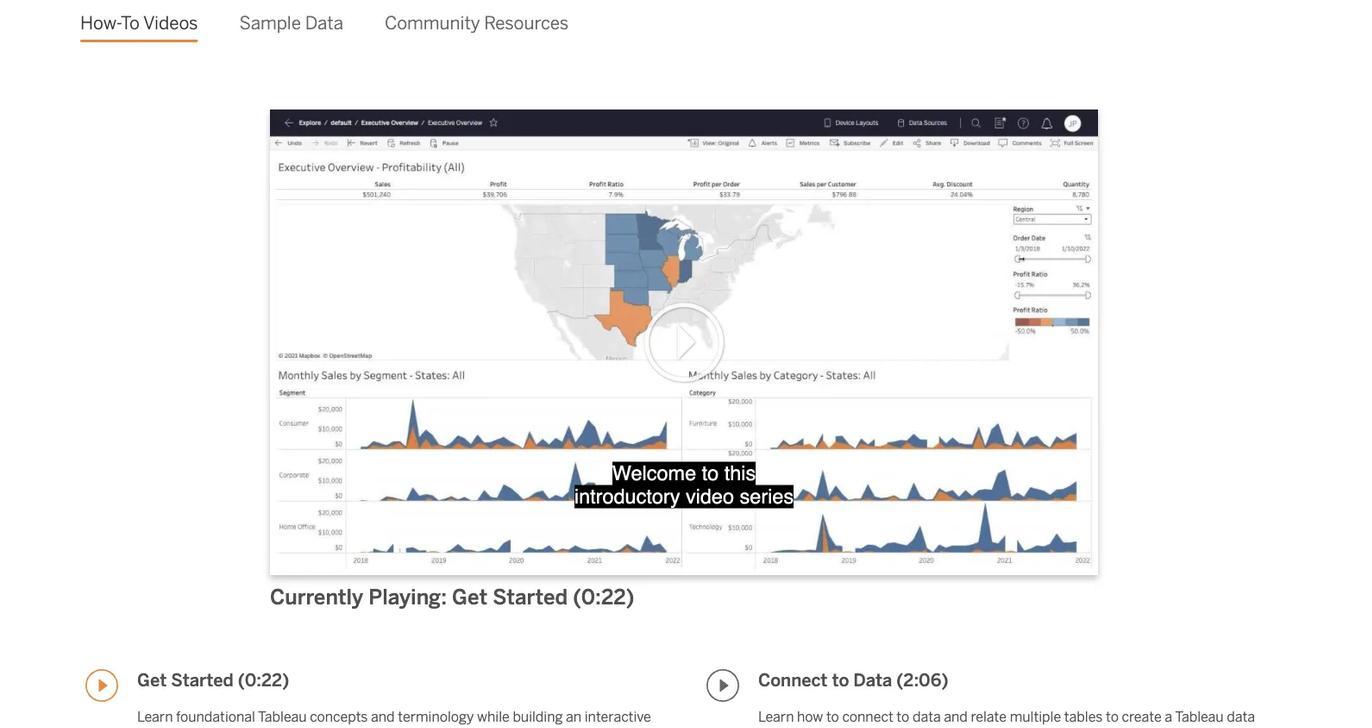 Task type: vqa. For each thing, say whether or not it's contained in the screenshot.
rightmost Started
yes



Task type: locate. For each thing, give the bounding box(es) containing it.
and
[[371, 709, 395, 725], [944, 709, 968, 725]]

1 play video image from the left
[[85, 669, 118, 702]]

community resources link
[[385, 0, 569, 47]]

1 horizontal spatial get
[[452, 585, 488, 610]]

play video image
[[85, 669, 118, 702], [707, 669, 739, 702]]

1 horizontal spatial tableau
[[1175, 709, 1224, 725]]

learn left the how
[[758, 709, 794, 725]]

while
[[477, 709, 510, 725]]

currently
[[270, 585, 363, 610]]

get
[[452, 585, 488, 610], [137, 670, 167, 691]]

tableau right a at the bottom right of page
[[1175, 709, 1224, 725]]

learn for get
[[137, 709, 173, 725]]

0 vertical spatial started
[[493, 585, 568, 610]]

tableau left concepts
[[258, 709, 307, 725]]

data right a at the bottom right of page
[[1227, 709, 1255, 725]]

1 horizontal spatial (0:22)
[[573, 585, 634, 610]]

0 horizontal spatial play video image
[[85, 669, 118, 702]]

data up connect
[[853, 670, 892, 691]]

play video image for get
[[85, 669, 118, 702]]

1 horizontal spatial and
[[944, 709, 968, 725]]

play video image for connect
[[707, 669, 739, 702]]

0 horizontal spatial tableau
[[258, 709, 307, 725]]

building
[[513, 709, 563, 725]]

connect
[[758, 670, 828, 691]]

1 horizontal spatial data
[[1227, 709, 1255, 725]]

tableau inside learn how to connect to data and relate multiple tables to create a tableau data
[[1175, 709, 1224, 725]]

learn how to connect to data and relate multiple tables to create a tableau data
[[758, 709, 1255, 726]]

1 learn from the left
[[137, 709, 173, 725]]

2 learn from the left
[[758, 709, 794, 725]]

0 horizontal spatial (0:22)
[[238, 670, 289, 691]]

tableau
[[258, 709, 307, 725], [1175, 709, 1224, 725]]

sample
[[239, 13, 301, 34]]

1 vertical spatial data
[[853, 670, 892, 691]]

learn inside learn foundational tableau concepts and terminology while building an interactive
[[137, 709, 173, 725]]

0 horizontal spatial get
[[137, 670, 167, 691]]

learn
[[137, 709, 173, 725], [758, 709, 794, 725]]

to
[[121, 13, 140, 34]]

1 vertical spatial get
[[137, 670, 167, 691]]

0 vertical spatial get
[[452, 585, 488, 610]]

2 play video image from the left
[[707, 669, 739, 702]]

1 horizontal spatial started
[[493, 585, 568, 610]]

videos
[[143, 13, 198, 34]]

data
[[305, 13, 343, 34], [853, 670, 892, 691]]

tables
[[1064, 709, 1103, 725]]

learn inside learn how to connect to data and relate multiple tables to create a tableau data
[[758, 709, 794, 725]]

learn for connect
[[758, 709, 794, 725]]

to
[[832, 670, 849, 691], [826, 709, 839, 725], [897, 709, 910, 725], [1106, 709, 1119, 725]]

0 horizontal spatial data
[[305, 13, 343, 34]]

(2:06)
[[897, 670, 948, 691]]

0 horizontal spatial learn
[[137, 709, 173, 725]]

and right concepts
[[371, 709, 395, 725]]

data down (2:06)
[[913, 709, 941, 725]]

2 tableau from the left
[[1175, 709, 1224, 725]]

2 data from the left
[[1227, 709, 1255, 725]]

community resources
[[385, 13, 569, 34]]

0 horizontal spatial data
[[913, 709, 941, 725]]

relate
[[971, 709, 1007, 725]]

1 horizontal spatial play video image
[[707, 669, 739, 702]]

1 horizontal spatial learn
[[758, 709, 794, 725]]

data
[[913, 709, 941, 725], [1227, 709, 1255, 725]]

data right sample
[[305, 13, 343, 34]]

community
[[385, 13, 480, 34]]

(0:22)
[[573, 585, 634, 610], [238, 670, 289, 691]]

1 tableau from the left
[[258, 709, 307, 725]]

and left relate
[[944, 709, 968, 725]]

started
[[493, 585, 568, 610], [171, 670, 234, 691]]

0 horizontal spatial started
[[171, 670, 234, 691]]

2 and from the left
[[944, 709, 968, 725]]

and inside learn how to connect to data and relate multiple tables to create a tableau data
[[944, 709, 968, 725]]

learn left foundational
[[137, 709, 173, 725]]

a
[[1165, 709, 1172, 725]]

0 vertical spatial data
[[305, 13, 343, 34]]

learn foundational tableau concepts and terminology while building an interactive
[[137, 709, 651, 726]]

1 and from the left
[[371, 709, 395, 725]]

0 horizontal spatial and
[[371, 709, 395, 725]]



Task type: describe. For each thing, give the bounding box(es) containing it.
tableau inside learn foundational tableau concepts and terminology while building an interactive
[[258, 709, 307, 725]]

multiple
[[1010, 709, 1061, 725]]

how
[[797, 709, 823, 725]]

an
[[566, 709, 582, 725]]

and inside learn foundational tableau concepts and terminology while building an interactive
[[371, 709, 395, 725]]

terminology
[[398, 709, 474, 725]]

to right connect
[[897, 709, 910, 725]]

concepts
[[310, 709, 368, 725]]

sample data
[[239, 13, 343, 34]]

1 horizontal spatial data
[[853, 670, 892, 691]]

connect
[[842, 709, 894, 725]]

to up connect
[[832, 670, 849, 691]]

get started (0:22)
[[137, 670, 289, 691]]

1 vertical spatial (0:22)
[[238, 670, 289, 691]]

resources
[[484, 13, 569, 34]]

1 data from the left
[[913, 709, 941, 725]]

currently playing: get started (0:22)
[[270, 585, 634, 610]]

how-to videos
[[80, 13, 198, 34]]

sample data link
[[239, 0, 343, 47]]

1 vertical spatial started
[[171, 670, 234, 691]]

how-to videos link
[[80, 0, 198, 47]]

0 vertical spatial (0:22)
[[573, 585, 634, 610]]

to right the how
[[826, 709, 839, 725]]

interactive
[[585, 709, 651, 725]]

playing:
[[369, 585, 447, 610]]

how-
[[80, 13, 121, 34]]

to right tables
[[1106, 709, 1119, 725]]

connect to data (2:06)
[[758, 670, 948, 691]]

foundational
[[176, 709, 255, 725]]

create
[[1122, 709, 1162, 725]]



